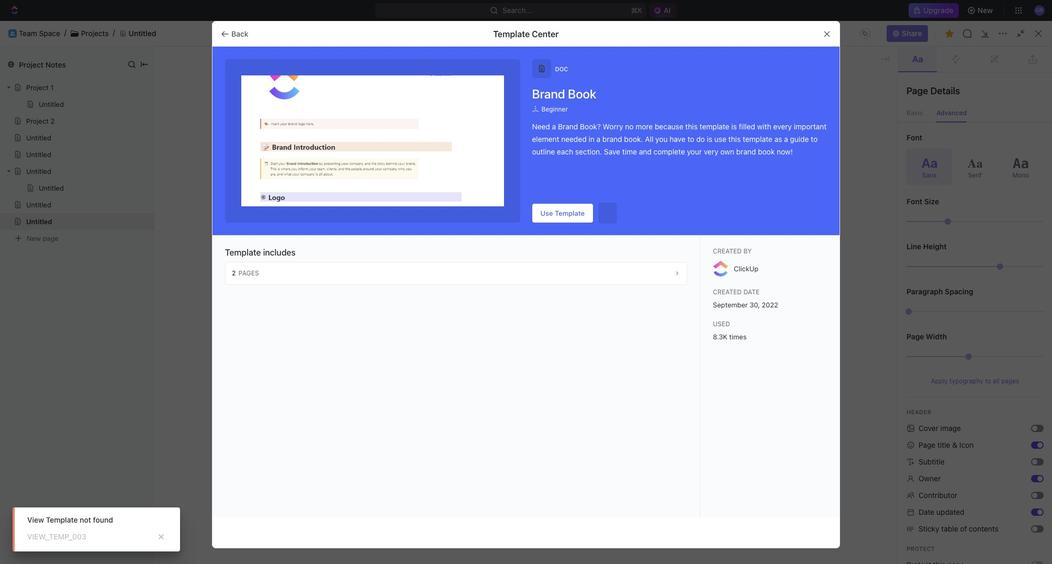 Task type: vqa. For each thing, say whether or not it's contained in the screenshot.
"How"
no



Task type: locate. For each thing, give the bounding box(es) containing it.
1
[[51, 83, 54, 92], [802, 124, 805, 133]]

1 vertical spatial created
[[714, 288, 742, 296]]

0 vertical spatial new
[[978, 6, 994, 15]]

0 vertical spatial 2
[[51, 117, 55, 125]]

complete
[[654, 147, 686, 156]]

add comment
[[345, 72, 392, 81]]

4 mins ago
[[861, 206, 898, 215]]

2 vertical spatial page
[[919, 441, 936, 449]]

1 horizontal spatial *
[[392, 176, 395, 184]]

1 vertical spatial user group image
[[11, 205, 19, 212]]

1 vertical spatial projects
[[561, 206, 589, 215]]

my docs
[[180, 169, 210, 178]]

own
[[721, 147, 735, 156]]

1 vertical spatial *
[[387, 214, 390, 222]]

row
[[146, 184, 1040, 202], [146, 200, 1040, 221]]

docs link
[[4, 86, 129, 103]]

cell
[[146, 201, 158, 220], [649, 201, 771, 220], [771, 201, 854, 220], [1022, 201, 1040, 220]]

brand up beginner
[[533, 86, 566, 101]]

0 horizontal spatial new
[[27, 234, 41, 242]]

notes
[[45, 60, 66, 69], [501, 91, 521, 100], [197, 206, 218, 215]]

projects up "home" link
[[81, 29, 109, 38]]

height
[[924, 242, 948, 251]]

to left do
[[688, 135, 695, 143]]

1 vertical spatial 2
[[232, 269, 236, 277]]

dashboards link
[[4, 104, 129, 121]]

* for email purpose
[[387, 214, 390, 222]]

private
[[253, 169, 277, 178]]

1 horizontal spatial projects
[[561, 206, 589, 215]]

2 vertical spatial project notes
[[171, 206, 218, 215]]

every
[[774, 122, 793, 131]]

font for font
[[907, 133, 923, 142]]

project 2
[[26, 117, 55, 125]]

template up use
[[700, 122, 730, 131]]

0 vertical spatial 1
[[51, 83, 54, 92]]

clickup
[[734, 264, 759, 273]]

team up new page
[[25, 204, 43, 213]]

pages down template includes
[[239, 269, 259, 277]]

needed
[[562, 135, 587, 143]]

8.3k
[[714, 333, 728, 341]]

home link
[[4, 51, 129, 68]]

user group image for top team space link
[[10, 31, 15, 36]]

team inside the sidebar navigation
[[25, 204, 43, 213]]

font down 'basic'
[[907, 133, 923, 142]]

docs inside the sidebar navigation
[[25, 90, 43, 99]]

projects right use
[[561, 206, 589, 215]]

favorites
[[460, 72, 496, 81], [8, 152, 36, 160]]

page for page width
[[907, 332, 925, 341]]

column header down very
[[649, 184, 771, 202]]

1 vertical spatial brand
[[558, 122, 579, 131]]

brand right own
[[737, 147, 757, 156]]

invite
[[27, 547, 45, 556]]

1 horizontal spatial this
[[729, 135, 741, 143]]

new left page
[[27, 234, 41, 242]]

search...
[[503, 6, 532, 15]]

1 vertical spatial team space link
[[25, 200, 127, 217]]

* for customer name
[[392, 176, 395, 184]]

brand
[[533, 86, 566, 101], [558, 122, 579, 131]]

1 horizontal spatial to
[[812, 135, 818, 143]]

created inside created date september 30, 2022
[[714, 288, 742, 296]]

my
[[180, 169, 190, 178]]

0 vertical spatial doc
[[1029, 29, 1042, 38]]

1 horizontal spatial brand
[[737, 147, 757, 156]]

all
[[994, 377, 1000, 385]]

column header left "my docs" "button"
[[146, 184, 158, 202]]

template center
[[494, 29, 559, 39]]

1 up guide
[[802, 124, 805, 133]]

2 vertical spatial new
[[27, 234, 41, 242]]

1 horizontal spatial notes
[[197, 206, 218, 215]]

* right "purpose"
[[387, 214, 390, 222]]

brand up save
[[603, 135, 623, 143]]

0 horizontal spatial is
[[708, 135, 713, 143]]

0 vertical spatial page
[[907, 85, 929, 96]]

new
[[978, 6, 994, 15], [1011, 29, 1027, 38], [27, 234, 41, 242]]

mins
[[867, 206, 883, 215]]

user group image inside the sidebar navigation
[[11, 205, 19, 212]]

page title & icon
[[919, 441, 975, 449]]

untitled
[[129, 29, 156, 38], [39, 100, 64, 108], [26, 134, 51, 142], [26, 150, 51, 159], [26, 167, 51, 175], [39, 184, 64, 192], [26, 201, 51, 209], [26, 217, 52, 226]]

a right 'need'
[[553, 122, 556, 131]]

projects link
[[81, 29, 109, 38]]

0 vertical spatial user group image
[[10, 31, 15, 36]]

2 horizontal spatial notes
[[501, 91, 521, 100]]

1 font from the top
[[907, 133, 923, 142]]

space up the home
[[39, 29, 60, 38]]

protect
[[907, 545, 936, 552]]

e.g. Informing them of a scheduled maintenance text field
[[349, 227, 696, 243]]

is left filled
[[732, 122, 737, 131]]

a
[[553, 122, 556, 131], [597, 135, 601, 143], [785, 135, 789, 143]]

0 vertical spatial brand
[[533, 86, 566, 101]]

team space for top team space link
[[19, 29, 60, 38]]

0 vertical spatial project notes
[[19, 60, 66, 69]]

font left size at right top
[[907, 197, 923, 206]]

this up do
[[686, 122, 698, 131]]

column header down now!
[[771, 184, 854, 202]]

page up 'basic'
[[907, 85, 929, 96]]

projects
[[81, 29, 109, 38], [561, 206, 589, 215]]

1 horizontal spatial project 1
[[776, 124, 805, 133]]

new right search docs
[[1011, 29, 1027, 38]]

docs inside "button"
[[192, 169, 210, 178]]

user group image
[[10, 31, 15, 36], [11, 205, 19, 212]]

0 horizontal spatial project 1
[[26, 83, 54, 92]]

search docs
[[951, 29, 995, 38]]

new up search docs
[[978, 6, 994, 15]]

1 vertical spatial team
[[25, 204, 43, 213]]

do
[[697, 135, 706, 143]]

* right name
[[392, 176, 395, 184]]

0 vertical spatial created
[[714, 247, 742, 255]]

project notes
[[19, 60, 66, 69], [475, 91, 521, 100], [171, 206, 218, 215]]

template up the 2 pages
[[225, 248, 261, 257]]

0 vertical spatial favorites
[[460, 72, 496, 81]]

brand up the needed
[[558, 122, 579, 131]]

dashboards
[[25, 108, 66, 117]]

project 1 up guide
[[776, 124, 805, 133]]

font for font size
[[907, 197, 923, 206]]

as
[[775, 135, 783, 143]]

Search by name... text field
[[874, 164, 1006, 180]]

1 vertical spatial favorites
[[8, 152, 36, 160]]

0 vertical spatial this
[[686, 122, 698, 131]]

to left all
[[986, 377, 992, 385]]

of
[[961, 524, 968, 533]]

0 vertical spatial *
[[392, 176, 395, 184]]

0 vertical spatial project 1
[[26, 83, 54, 92]]

doc inside button
[[1029, 29, 1042, 38]]

1 vertical spatial is
[[708, 135, 713, 143]]

slider
[[946, 218, 952, 225], [998, 264, 1004, 270], [906, 309, 913, 315], [966, 354, 973, 360]]

0 vertical spatial font
[[907, 133, 923, 142]]

team space up the home
[[19, 29, 60, 38]]

favorites inside button
[[8, 152, 36, 160]]

0 horizontal spatial project notes
[[19, 60, 66, 69]]

1 vertical spatial space
[[45, 204, 66, 213]]

column header
[[146, 184, 158, 202], [649, 184, 771, 202], [771, 184, 854, 202]]

project inside project notes link
[[475, 91, 499, 100]]

team space link up the home
[[19, 29, 60, 38]]

0 horizontal spatial favorites
[[8, 152, 36, 160]]

1 vertical spatial page
[[907, 332, 925, 341]]

template down search...
[[494, 29, 530, 39]]

to down important
[[812, 135, 818, 143]]

view
[[27, 515, 44, 524]]

1 vertical spatial project notes
[[475, 91, 521, 100]]

last updated:
[[370, 123, 417, 131]]

is right do
[[708, 135, 713, 143]]

page for page details
[[907, 85, 929, 96]]

1 vertical spatial template
[[743, 135, 773, 143]]

1 horizontal spatial pages
[[1002, 377, 1020, 385]]

1 horizontal spatial favorites
[[460, 72, 496, 81]]

1 horizontal spatial new
[[978, 6, 994, 15]]

1 vertical spatial team space
[[25, 204, 66, 213]]

use template
[[541, 209, 585, 217]]

user group image for the bottom team space link
[[11, 205, 19, 212]]

2 horizontal spatial new
[[1011, 29, 1027, 38]]

template down with
[[743, 135, 773, 143]]

0 horizontal spatial *
[[387, 214, 390, 222]]

2 down template includes
[[232, 269, 236, 277]]

1 vertical spatial 1
[[802, 124, 805, 133]]

a right in
[[597, 135, 601, 143]]

page down cover
[[919, 441, 936, 449]]

use
[[541, 209, 553, 217]]

1 vertical spatial font
[[907, 197, 923, 206]]

team space
[[19, 29, 60, 38], [25, 204, 66, 213]]

0 vertical spatial brand
[[603, 135, 623, 143]]

customer name *
[[343, 176, 395, 184]]

0 vertical spatial pages
[[239, 269, 259, 277]]

0 vertical spatial team space
[[19, 29, 60, 38]]

0 horizontal spatial 1
[[51, 83, 54, 92]]

row containing project notes
[[146, 200, 1040, 221]]

2 vertical spatial notes
[[197, 206, 218, 215]]

team up the home
[[19, 29, 37, 38]]

book
[[759, 147, 775, 156]]

new inside button
[[1011, 29, 1027, 38]]

customer
[[377, 150, 409, 159]]

archived
[[376, 169, 407, 178]]

new inside button
[[978, 6, 994, 15]]

have
[[670, 135, 686, 143]]

book
[[568, 86, 597, 101]]

0 horizontal spatial projects
[[81, 29, 109, 38]]

1 vertical spatial project 1
[[776, 124, 805, 133]]

brand
[[603, 135, 623, 143], [737, 147, 757, 156]]

pages
[[239, 269, 259, 277], [1002, 377, 1020, 385]]

new for new page
[[27, 234, 41, 242]]

2 created from the top
[[714, 288, 742, 296]]

a right as
[[785, 135, 789, 143]]

created left the by
[[714, 247, 742, 255]]

created date september 30, 2022
[[714, 288, 779, 309]]

1 vertical spatial pages
[[1002, 377, 1020, 385]]

icon
[[960, 441, 975, 449]]

1 vertical spatial doc
[[556, 65, 569, 72]]

2 row from the top
[[146, 200, 1040, 221]]

1 vertical spatial new
[[1011, 29, 1027, 38]]

1 up dashboards
[[51, 83, 54, 92]]

because
[[655, 122, 684, 131]]

2 font from the top
[[907, 197, 923, 206]]

1 vertical spatial notes
[[501, 91, 521, 100]]

1 horizontal spatial project notes
[[171, 206, 218, 215]]

time
[[623, 147, 638, 156]]

team space up new page
[[25, 204, 66, 213]]

date
[[744, 288, 760, 296]]

page
[[907, 85, 929, 96], [907, 332, 925, 341], [919, 441, 936, 449]]

workspace
[[287, 169, 325, 178]]

0 horizontal spatial notes
[[45, 60, 66, 69]]

team space inside the sidebar navigation
[[25, 204, 66, 213]]

table
[[146, 184, 1040, 221]]

1 horizontal spatial is
[[732, 122, 737, 131]]

3 column header from the left
[[771, 184, 854, 202]]

this right use
[[729, 135, 741, 143]]

updated:
[[386, 123, 417, 131]]

e.g. John Smith text field
[[349, 189, 696, 205]]

page for page title & icon
[[919, 441, 936, 449]]

1 row from the top
[[146, 184, 1040, 202]]

share
[[903, 29, 923, 38]]

created up september
[[714, 288, 742, 296]]

0 vertical spatial template
[[700, 122, 730, 131]]

0 horizontal spatial 2
[[51, 117, 55, 125]]

1 horizontal spatial 2
[[232, 269, 236, 277]]

0 horizontal spatial this
[[686, 122, 698, 131]]

created
[[714, 247, 742, 255], [714, 288, 742, 296]]

2 down docs link
[[51, 117, 55, 125]]

tab list
[[159, 163, 409, 184]]

created for created date september 30, 2022
[[714, 288, 742, 296]]

1 horizontal spatial doc
[[1029, 29, 1042, 38]]

*
[[392, 176, 395, 184], [387, 214, 390, 222]]

new button
[[964, 2, 1000, 19]]

7
[[230, 206, 235, 215]]

team space link up page
[[25, 200, 127, 217]]

page left width
[[907, 332, 925, 341]]

space up page
[[45, 204, 66, 213]]

line
[[907, 242, 922, 251]]

save
[[605, 147, 621, 156]]

book?
[[580, 122, 601, 131]]

1 horizontal spatial template
[[743, 135, 773, 143]]

project 1 up dashboards
[[26, 83, 54, 92]]

1 created from the top
[[714, 247, 742, 255]]

email purpose *
[[343, 214, 390, 222]]

title
[[938, 441, 951, 449]]

pages right all
[[1002, 377, 1020, 385]]



Task type: describe. For each thing, give the bounding box(es) containing it.
1 horizontal spatial 1
[[802, 124, 805, 133]]

project notes link
[[456, 87, 731, 104]]

back
[[232, 29, 249, 38]]

width
[[927, 332, 948, 341]]

team space for the bottom team space link
[[25, 204, 66, 213]]

each
[[557, 147, 574, 156]]

0 horizontal spatial to
[[688, 135, 695, 143]]

space inside the sidebar navigation
[[45, 204, 66, 213]]

customer
[[343, 176, 372, 184]]

shared button
[[216, 163, 246, 184]]

search
[[951, 29, 975, 38]]

size
[[925, 197, 940, 206]]

2 horizontal spatial to
[[986, 377, 992, 385]]

view template not found
[[27, 515, 113, 524]]

0 horizontal spatial brand
[[603, 135, 623, 143]]

0 horizontal spatial a
[[553, 122, 556, 131]]

more
[[636, 122, 653, 131]]

brand inside "need a brand book? worry no more because this template is filled with every important element needed in a brand book. all you have to do is use this template as a guide to outline each section. save time and complete your very own brand book now!"
[[558, 122, 579, 131]]

1 cell from the left
[[146, 201, 158, 220]]

assigned
[[335, 169, 367, 178]]

⌘k
[[631, 6, 643, 15]]

notes inside row
[[197, 206, 218, 215]]

assigned button
[[332, 163, 369, 184]]

brand book
[[533, 86, 597, 101]]

0 horizontal spatial pages
[[239, 269, 259, 277]]

ago
[[885, 206, 898, 215]]

apply typography to all pages
[[932, 377, 1020, 385]]

project inside project 1 link
[[776, 124, 800, 133]]

project notes inside row
[[171, 206, 218, 215]]

beginner
[[542, 105, 568, 113]]

table containing project notes
[[146, 184, 1040, 221]]

includes
[[263, 248, 296, 257]]

project 1 link
[[757, 120, 1031, 137]]

1 vertical spatial brand
[[737, 147, 757, 156]]

spacing
[[946, 287, 974, 296]]

book.
[[625, 135, 644, 143]]

2 horizontal spatial a
[[785, 135, 789, 143]]

your
[[688, 147, 702, 156]]

contents
[[970, 524, 999, 533]]

paragraph spacing
[[907, 287, 974, 296]]

serif
[[969, 171, 983, 179]]

element
[[533, 135, 560, 143]]

apply
[[932, 377, 949, 385]]

e.g. Our platform will be undergoing maintenance on April 10th from 2:00 AM to 6:00 AM (EST). text field
[[343, 262, 702, 304]]

sidebar navigation
[[0, 21, 134, 564]]

private button
[[250, 163, 280, 184]]

center
[[532, 29, 559, 39]]

shared
[[219, 169, 244, 178]]

template right use
[[555, 209, 585, 217]]

very
[[704, 147, 719, 156]]

0 vertical spatial space
[[39, 29, 60, 38]]

purpose
[[361, 214, 386, 222]]

0 vertical spatial is
[[732, 122, 737, 131]]

new doc button
[[1005, 25, 1049, 42]]

search docs button
[[936, 25, 1001, 42]]

cover image
[[919, 424, 962, 433]]

0 vertical spatial projects
[[81, 29, 109, 38]]

30,
[[750, 301, 761, 309]]

back button
[[217, 25, 255, 42]]

add
[[345, 72, 359, 81]]

0 vertical spatial team
[[19, 29, 37, 38]]

3 cell from the left
[[771, 201, 854, 220]]

archived button
[[373, 163, 409, 184]]

0 horizontal spatial template
[[700, 122, 730, 131]]

project 1 inside project 1 link
[[776, 124, 805, 133]]

tab list containing my docs
[[159, 163, 409, 184]]

0 vertical spatial team space link
[[19, 29, 60, 38]]

email
[[411, 150, 429, 159]]

page details
[[907, 85, 961, 96]]

date updated
[[919, 508, 965, 517]]

no
[[626, 122, 634, 131]]

sans
[[923, 171, 938, 179]]

template up view_temp_003
[[46, 515, 78, 524]]

new page
[[27, 234, 58, 242]]

font size
[[907, 197, 940, 206]]

new for new doc
[[1011, 29, 1027, 38]]

upgrade link
[[910, 3, 960, 18]]

2022
[[762, 301, 779, 309]]

filled
[[739, 122, 756, 131]]

2 column header from the left
[[649, 184, 771, 202]]

spaces
[[8, 170, 31, 178]]

4 mins ago cell
[[854, 201, 938, 220]]

2 cell from the left
[[649, 201, 771, 220]]

by
[[744, 247, 752, 255]]

used
[[714, 320, 731, 328]]

1 horizontal spatial a
[[597, 135, 601, 143]]

in
[[589, 135, 595, 143]]

sticky
[[919, 524, 940, 533]]

table
[[942, 524, 959, 533]]

contributor
[[919, 491, 958, 500]]

outline
[[533, 147, 555, 156]]

need
[[533, 122, 551, 131]]

use
[[715, 135, 727, 143]]

write
[[357, 150, 375, 159]]

new for new
[[978, 6, 994, 15]]

2 horizontal spatial project notes
[[475, 91, 521, 100]]

upgrade
[[924, 6, 954, 15]]

cover
[[919, 424, 939, 433]]

0 vertical spatial notes
[[45, 60, 66, 69]]

you
[[656, 135, 668, 143]]

typography
[[950, 377, 984, 385]]

worry
[[603, 122, 624, 131]]

details
[[931, 85, 961, 96]]

september
[[714, 301, 748, 309]]

2 pages
[[232, 269, 259, 277]]

email
[[343, 214, 359, 222]]

my docs button
[[177, 163, 212, 184]]

name
[[374, 176, 391, 184]]

1 column header from the left
[[146, 184, 158, 202]]

write customer email
[[357, 150, 429, 159]]

header
[[907, 409, 932, 415]]

0 horizontal spatial doc
[[556, 65, 569, 72]]

created for created by
[[714, 247, 742, 255]]

workspace button
[[284, 163, 328, 184]]

docs inside button
[[977, 29, 995, 38]]

mono
[[1013, 171, 1030, 179]]

4 cell from the left
[[1022, 201, 1040, 220]]

1 vertical spatial this
[[729, 135, 741, 143]]

&
[[953, 441, 958, 449]]



